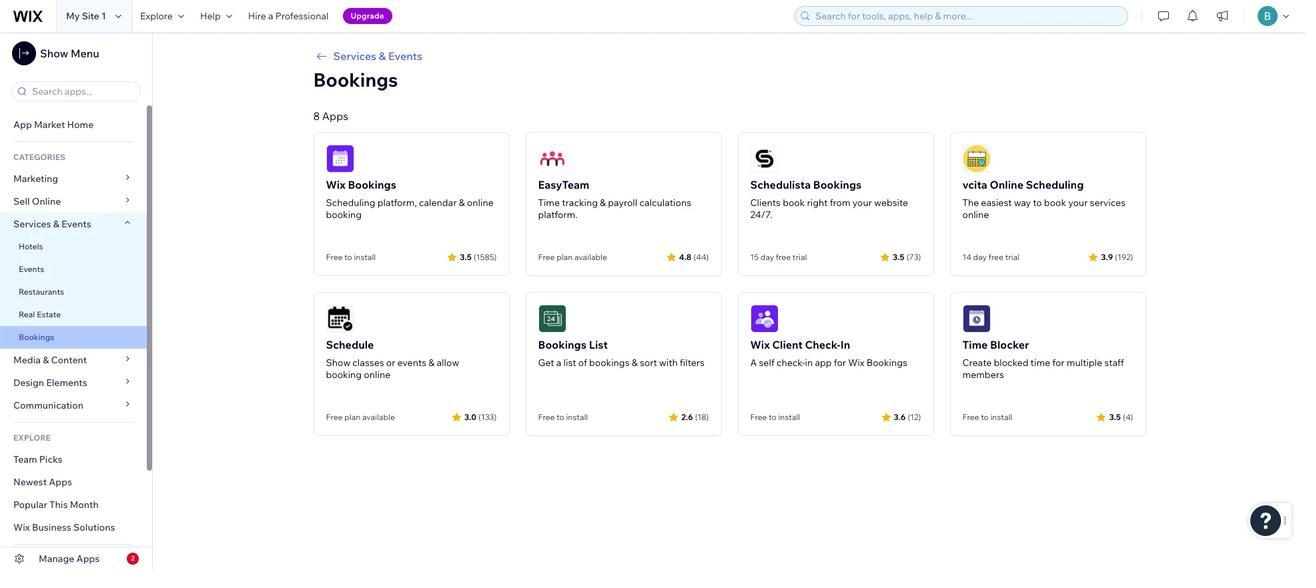 Task type: locate. For each thing, give the bounding box(es) containing it.
booking
[[326, 209, 362, 221], [326, 369, 362, 381]]

plan down classes
[[344, 412, 360, 422]]

vcita
[[963, 178, 987, 192]]

online
[[467, 197, 494, 209], [963, 209, 989, 221], [364, 369, 390, 381]]

get
[[538, 357, 554, 369]]

manage
[[39, 553, 74, 565]]

1 vertical spatial plan
[[344, 412, 360, 422]]

1 vertical spatial online
[[32, 196, 61, 208]]

services down the upgrade "button" on the left top
[[333, 49, 376, 63]]

online down the vcita
[[963, 209, 989, 221]]

2 horizontal spatial apps
[[322, 109, 348, 123]]

team
[[13, 454, 37, 466]]

0 horizontal spatial 3.5
[[460, 252, 472, 262]]

1 horizontal spatial book
[[1044, 197, 1066, 209]]

(12)
[[908, 412, 921, 422]]

1 horizontal spatial day
[[973, 252, 987, 262]]

1 vertical spatial a
[[556, 357, 561, 369]]

available down classes
[[362, 412, 395, 422]]

services & events inside sidebar element
[[13, 218, 91, 230]]

free to install up schedule logo
[[326, 252, 376, 262]]

free right 15
[[776, 252, 791, 262]]

design elements link
[[0, 372, 147, 394]]

3.0 (133)
[[464, 412, 497, 422]]

wix down in
[[848, 357, 864, 369]]

3.5 left (4)
[[1109, 412, 1121, 422]]

install for create
[[990, 412, 1012, 422]]

create
[[963, 357, 992, 369]]

wix inside sidebar element
[[13, 522, 30, 534]]

apps right 'manage'
[[76, 553, 100, 565]]

wix bookings logo image
[[326, 145, 354, 173]]

2 day from the left
[[973, 252, 987, 262]]

1 horizontal spatial services & events link
[[313, 48, 1146, 64]]

available for easyteam
[[574, 252, 607, 262]]

booking left the platform,
[[326, 209, 362, 221]]

1 horizontal spatial apps
[[76, 553, 100, 565]]

services & events down sell online at left top
[[13, 218, 91, 230]]

bookings up the platform,
[[348, 178, 396, 192]]

services & events down the upgrade "button" on the left top
[[333, 49, 422, 63]]

1 horizontal spatial for
[[1052, 357, 1065, 369]]

2 book from the left
[[1044, 197, 1066, 209]]

apps right 8
[[322, 109, 348, 123]]

explore
[[13, 433, 51, 443]]

day right 14
[[973, 252, 987, 262]]

free to install down list
[[538, 412, 588, 422]]

platform.
[[538, 209, 578, 221]]

(1585)
[[474, 252, 497, 262]]

2 horizontal spatial online
[[963, 209, 989, 221]]

&
[[379, 49, 386, 63], [459, 197, 465, 209], [600, 197, 606, 209], [53, 218, 59, 230], [43, 354, 49, 366], [429, 357, 435, 369], [632, 357, 638, 369]]

free to install down self
[[750, 412, 800, 422]]

0 horizontal spatial online
[[364, 369, 390, 381]]

easyteam time tracking & payroll calculations platform.
[[538, 178, 691, 221]]

2.6 (18)
[[681, 412, 709, 422]]

(192)
[[1115, 252, 1133, 262]]

time up 'create'
[[963, 338, 988, 352]]

communication
[[13, 400, 86, 412]]

bookings up "3.6"
[[867, 357, 907, 369]]

filters
[[680, 357, 705, 369]]

0 vertical spatial services & events link
[[313, 48, 1146, 64]]

booking down schedule
[[326, 369, 362, 381]]

services up hotels
[[13, 218, 51, 230]]

free to install down members
[[963, 412, 1012, 422]]

0 vertical spatial a
[[268, 10, 273, 22]]

bookings list logo image
[[538, 305, 566, 333]]

1 booking from the top
[[326, 209, 362, 221]]

install up schedule logo
[[354, 252, 376, 262]]

book inside 'schedulista bookings clients book right from your website 24/7.'
[[783, 197, 805, 209]]

1 horizontal spatial 3.5
[[893, 252, 905, 262]]

calendar
[[419, 197, 457, 209]]

to down members
[[981, 412, 989, 422]]

3.5 left (1585)
[[460, 252, 472, 262]]

time inside time blocker create blocked time for multiple staff members
[[963, 338, 988, 352]]

online left events
[[364, 369, 390, 381]]

0 vertical spatial free plan available
[[538, 252, 607, 262]]

trial right 14
[[1005, 252, 1020, 262]]

2 vertical spatial apps
[[76, 553, 100, 565]]

to right way
[[1033, 197, 1042, 209]]

scheduling inside vcita online scheduling the easiest way to book your services online
[[1026, 178, 1084, 192]]

to
[[1033, 197, 1042, 209], [344, 252, 352, 262], [557, 412, 564, 422], [769, 412, 776, 422], [981, 412, 989, 422]]

1 horizontal spatial free plan available
[[538, 252, 607, 262]]

0 horizontal spatial apps
[[49, 476, 72, 488]]

online inside vcita online scheduling the easiest way to book your services online
[[963, 209, 989, 221]]

your
[[853, 197, 872, 209], [1068, 197, 1088, 209]]

day right 15
[[761, 252, 774, 262]]

book right way
[[1044, 197, 1066, 209]]

3.5 for wix bookings
[[460, 252, 472, 262]]

& left allow
[[429, 357, 435, 369]]

free right 14
[[989, 252, 1004, 262]]

day for scheduling
[[973, 252, 987, 262]]

your inside 'schedulista bookings clients book right from your website 24/7.'
[[853, 197, 872, 209]]

plan for schedule
[[344, 412, 360, 422]]

0 horizontal spatial book
[[783, 197, 805, 209]]

services
[[333, 49, 376, 63], [13, 218, 51, 230]]

3.6
[[894, 412, 906, 422]]

1 vertical spatial events
[[61, 218, 91, 230]]

apps
[[322, 109, 348, 123], [49, 476, 72, 488], [76, 553, 100, 565]]

book down the schedulista
[[783, 197, 805, 209]]

marketing
[[13, 173, 58, 185]]

free plan available for easyteam
[[538, 252, 607, 262]]

1 day from the left
[[761, 252, 774, 262]]

0 vertical spatial show
[[40, 47, 68, 60]]

schedule logo image
[[326, 305, 354, 333]]

3.5 (4)
[[1109, 412, 1133, 422]]

team picks link
[[0, 448, 147, 471]]

1 horizontal spatial trial
[[1005, 252, 1020, 262]]

my site 1
[[66, 10, 106, 22]]

1 vertical spatial apps
[[49, 476, 72, 488]]

0 vertical spatial plan
[[557, 252, 573, 262]]

free to install
[[326, 252, 376, 262], [538, 412, 588, 422], [750, 412, 800, 422], [963, 412, 1012, 422]]

picks
[[39, 454, 62, 466]]

communication link
[[0, 394, 147, 417]]

0 horizontal spatial day
[[761, 252, 774, 262]]

bookings inside 'schedulista bookings clients book right from your website 24/7.'
[[813, 178, 862, 192]]

real estate link
[[0, 304, 147, 326]]

1 horizontal spatial plan
[[557, 252, 573, 262]]

wix inside wix bookings scheduling platform, calendar & online booking
[[326, 178, 346, 192]]

1 horizontal spatial available
[[574, 252, 607, 262]]

events down hotels
[[19, 264, 44, 274]]

scheduling up way
[[1026, 178, 1084, 192]]

show inside show menu button
[[40, 47, 68, 60]]

0 horizontal spatial available
[[362, 412, 395, 422]]

to for bookings list
[[557, 412, 564, 422]]

time down easyteam
[[538, 197, 560, 209]]

for right "time"
[[1052, 357, 1065, 369]]

2 free from the left
[[989, 252, 1004, 262]]

for inside time blocker create blocked time for multiple staff members
[[1052, 357, 1065, 369]]

2 trial from the left
[[1005, 252, 1020, 262]]

1 horizontal spatial time
[[963, 338, 988, 352]]

bookings up from
[[813, 178, 862, 192]]

install down check-
[[778, 412, 800, 422]]

free plan available down platform.
[[538, 252, 607, 262]]

free to install for scheduling
[[326, 252, 376, 262]]

the
[[963, 197, 979, 209]]

booking inside wix bookings scheduling platform, calendar & online booking
[[326, 209, 362, 221]]

free plan available down classes
[[326, 412, 395, 422]]

& left payroll
[[600, 197, 606, 209]]

plan for easyteam
[[557, 252, 573, 262]]

2 booking from the top
[[326, 369, 362, 381]]

0 vertical spatial services & events
[[333, 49, 422, 63]]

0 vertical spatial scheduling
[[1026, 178, 1084, 192]]

free
[[326, 252, 343, 262], [538, 252, 555, 262], [326, 412, 343, 422], [538, 412, 555, 422], [750, 412, 767, 422], [963, 412, 979, 422]]

help button
[[192, 0, 240, 32]]

& down the upgrade "button" on the left top
[[379, 49, 386, 63]]

1 vertical spatial services
[[13, 218, 51, 230]]

upgrade
[[351, 11, 384, 21]]

0 horizontal spatial show
[[40, 47, 68, 60]]

time inside easyteam time tracking & payroll calculations platform.
[[538, 197, 560, 209]]

online inside sidebar element
[[32, 196, 61, 208]]

booking inside schedule show classes or events & allow booking online
[[326, 369, 362, 381]]

events up hotels link
[[61, 218, 91, 230]]

0 horizontal spatial your
[[853, 197, 872, 209]]

online up easiest on the right top of the page
[[990, 178, 1024, 192]]

easyteam
[[538, 178, 589, 192]]

& left sort at the bottom of the page
[[632, 357, 638, 369]]

newest apps
[[13, 476, 72, 488]]

3.5 (1585)
[[460, 252, 497, 262]]

1 your from the left
[[853, 197, 872, 209]]

3.9
[[1101, 252, 1113, 262]]

bookings list get a list of bookings & sort with filters
[[538, 338, 705, 369]]

1 vertical spatial time
[[963, 338, 988, 352]]

to down self
[[769, 412, 776, 422]]

0 vertical spatial apps
[[322, 109, 348, 123]]

elements
[[46, 377, 87, 389]]

help
[[200, 10, 221, 22]]

(73)
[[907, 252, 921, 262]]

0 horizontal spatial free plan available
[[326, 412, 395, 422]]

schedulista bookings logo image
[[750, 145, 778, 173]]

list
[[563, 357, 576, 369]]

online
[[990, 178, 1024, 192], [32, 196, 61, 208]]

2 vertical spatial events
[[19, 264, 44, 274]]

solutions
[[73, 522, 115, 534]]

0 vertical spatial booking
[[326, 209, 362, 221]]

1 free from the left
[[776, 252, 791, 262]]

1 horizontal spatial scheduling
[[1026, 178, 1084, 192]]

2 horizontal spatial events
[[388, 49, 422, 63]]

services & events
[[333, 49, 422, 63], [13, 218, 91, 230]]

bookings inside sidebar element
[[19, 332, 54, 342]]

online right calendar
[[467, 197, 494, 209]]

1 vertical spatial services & events
[[13, 218, 91, 230]]

your inside vcita online scheduling the easiest way to book your services online
[[1068, 197, 1088, 209]]

1 horizontal spatial free
[[989, 252, 1004, 262]]

0 horizontal spatial trial
[[793, 252, 807, 262]]

bookings down real estate
[[19, 332, 54, 342]]

& right 'media' in the bottom of the page
[[43, 354, 49, 366]]

menu
[[71, 47, 99, 60]]

1 book from the left
[[783, 197, 805, 209]]

1 trial from the left
[[793, 252, 807, 262]]

install down members
[[990, 412, 1012, 422]]

1 horizontal spatial online
[[990, 178, 1024, 192]]

to down list
[[557, 412, 564, 422]]

1 horizontal spatial a
[[556, 357, 561, 369]]

bookings up list
[[538, 338, 587, 352]]

available down platform.
[[574, 252, 607, 262]]

0 horizontal spatial services
[[13, 218, 51, 230]]

team picks
[[13, 454, 62, 466]]

3.5 for schedulista bookings
[[893, 252, 905, 262]]

trial right 15
[[793, 252, 807, 262]]

a
[[750, 357, 757, 369]]

1 vertical spatial free plan available
[[326, 412, 395, 422]]

vcita online scheduling logo image
[[963, 145, 991, 173]]

scheduling for bookings
[[326, 197, 375, 209]]

wix up a
[[750, 338, 770, 352]]

day
[[761, 252, 774, 262], [973, 252, 987, 262]]

client
[[772, 338, 803, 352]]

free to install for get
[[538, 412, 588, 422]]

0 vertical spatial services
[[333, 49, 376, 63]]

14
[[963, 252, 971, 262]]

bookings inside wix bookings scheduling platform, calendar & online booking
[[348, 178, 396, 192]]

your left services
[[1068, 197, 1088, 209]]

0 horizontal spatial time
[[538, 197, 560, 209]]

a right hire
[[268, 10, 273, 22]]

show down schedule
[[326, 357, 350, 369]]

for right the "app" on the right of page
[[834, 357, 846, 369]]

wix down popular
[[13, 522, 30, 534]]

install down of
[[566, 412, 588, 422]]

wix client check-in logo image
[[750, 305, 778, 333]]

2 horizontal spatial 3.5
[[1109, 412, 1121, 422]]

0 horizontal spatial services & events
[[13, 218, 91, 230]]

0 horizontal spatial for
[[834, 357, 846, 369]]

scheduling inside wix bookings scheduling platform, calendar & online booking
[[326, 197, 375, 209]]

time blocker create blocked time for multiple staff members
[[963, 338, 1124, 381]]

1 horizontal spatial services
[[333, 49, 376, 63]]

0 vertical spatial time
[[538, 197, 560, 209]]

1 horizontal spatial show
[[326, 357, 350, 369]]

app market home link
[[0, 113, 147, 136]]

0 vertical spatial available
[[574, 252, 607, 262]]

apps up this
[[49, 476, 72, 488]]

0 vertical spatial online
[[990, 178, 1024, 192]]

wix down wix bookings logo
[[326, 178, 346, 192]]

restaurants
[[19, 287, 64, 297]]

8 apps
[[313, 109, 348, 123]]

events down the upgrade "button" on the left top
[[388, 49, 422, 63]]

free plan available
[[538, 252, 607, 262], [326, 412, 395, 422]]

1 vertical spatial scheduling
[[326, 197, 375, 209]]

install
[[354, 252, 376, 262], [566, 412, 588, 422], [778, 412, 800, 422], [990, 412, 1012, 422]]

0 horizontal spatial scheduling
[[326, 197, 375, 209]]

online inside wix bookings scheduling platform, calendar & online booking
[[467, 197, 494, 209]]

online inside vcita online scheduling the easiest way to book your services online
[[990, 178, 1024, 192]]

for
[[834, 357, 846, 369], [1052, 357, 1065, 369]]

0 horizontal spatial online
[[32, 196, 61, 208]]

a left list
[[556, 357, 561, 369]]

2 for from the left
[[1052, 357, 1065, 369]]

sell
[[13, 196, 30, 208]]

1 vertical spatial available
[[362, 412, 395, 422]]

for inside the wix client check-in a self check-in app for wix bookings
[[834, 357, 846, 369]]

1 horizontal spatial your
[[1068, 197, 1088, 209]]

3.5 left (73)
[[893, 252, 905, 262]]

events
[[397, 357, 426, 369]]

1 horizontal spatial online
[[467, 197, 494, 209]]

scheduling down wix bookings logo
[[326, 197, 375, 209]]

to up schedule logo
[[344, 252, 352, 262]]

2 your from the left
[[1068, 197, 1088, 209]]

online right sell
[[32, 196, 61, 208]]

1 for from the left
[[834, 357, 846, 369]]

1 vertical spatial show
[[326, 357, 350, 369]]

0 horizontal spatial free
[[776, 252, 791, 262]]

plan down platform.
[[557, 252, 573, 262]]

way
[[1014, 197, 1031, 209]]

1 vertical spatial booking
[[326, 369, 362, 381]]

events
[[388, 49, 422, 63], [61, 218, 91, 230], [19, 264, 44, 274]]

0 horizontal spatial plan
[[344, 412, 360, 422]]

show left menu
[[40, 47, 68, 60]]

0 horizontal spatial services & events link
[[0, 213, 147, 236]]

& right calendar
[[459, 197, 465, 209]]

media
[[13, 354, 41, 366]]

your right from
[[853, 197, 872, 209]]

install for check-
[[778, 412, 800, 422]]



Task type: vqa. For each thing, say whether or not it's contained in the screenshot.


Task type: describe. For each thing, give the bounding box(es) containing it.
online for sell
[[32, 196, 61, 208]]

booking for show
[[326, 369, 362, 381]]

free for clients
[[776, 252, 791, 262]]

easyteam logo image
[[538, 145, 566, 173]]

1 vertical spatial services & events link
[[0, 213, 147, 236]]

a inside 'bookings list get a list of bookings & sort with filters'
[[556, 357, 561, 369]]

Search for tools, apps, help & more... field
[[811, 7, 1124, 25]]

book inside vcita online scheduling the easiest way to book your services online
[[1044, 197, 1066, 209]]

& up hotels link
[[53, 218, 59, 230]]

1 horizontal spatial events
[[61, 218, 91, 230]]

content
[[51, 354, 87, 366]]

apps for manage apps
[[76, 553, 100, 565]]

wix business solutions link
[[0, 516, 147, 539]]

wix for scheduling
[[326, 178, 346, 192]]

bookings up 8 apps
[[313, 68, 398, 91]]

wix client check-in a self check-in app for wix bookings
[[750, 338, 907, 369]]

sidebar element
[[0, 32, 153, 571]]

app
[[13, 119, 32, 131]]

apps for newest apps
[[49, 476, 72, 488]]

3.5 for time blocker
[[1109, 412, 1121, 422]]

bookings inside 'bookings list get a list of bookings & sort with filters'
[[538, 338, 587, 352]]

month
[[70, 499, 99, 511]]

hire a professional link
[[240, 0, 337, 32]]

4.8
[[679, 252, 692, 262]]

show menu
[[40, 47, 99, 60]]

popular this month
[[13, 499, 99, 511]]

list
[[589, 338, 608, 352]]

real
[[19, 310, 35, 320]]

free for scheduling
[[989, 252, 1004, 262]]

4.8 (44)
[[679, 252, 709, 262]]

Search apps... field
[[28, 82, 136, 101]]

blocked
[[994, 357, 1029, 369]]

events link
[[0, 258, 147, 281]]

payroll
[[608, 197, 637, 209]]

wix business solutions
[[13, 522, 115, 534]]

allow
[[437, 357, 459, 369]]

multiple
[[1067, 357, 1102, 369]]

free for check-
[[750, 412, 767, 422]]

schedule
[[326, 338, 374, 352]]

trial for clients
[[793, 252, 807, 262]]

bookings
[[589, 357, 630, 369]]

classes
[[353, 357, 384, 369]]

in
[[805, 357, 813, 369]]

bookings inside the wix client check-in a self check-in app for wix bookings
[[867, 357, 907, 369]]

wix bookings scheduling platform, calendar & online booking
[[326, 178, 494, 221]]

online for vcita
[[990, 178, 1024, 192]]

15
[[750, 252, 759, 262]]

free for create
[[963, 412, 979, 422]]

24/7.
[[750, 209, 772, 221]]

& inside 'bookings list get a list of bookings & sort with filters'
[[632, 357, 638, 369]]

8
[[313, 109, 320, 123]]

to for wix bookings
[[344, 252, 352, 262]]

available for schedule
[[362, 412, 395, 422]]

to for time blocker
[[981, 412, 989, 422]]

popular this month link
[[0, 494, 147, 516]]

(44)
[[694, 252, 709, 262]]

free for get
[[538, 412, 555, 422]]

& inside easyteam time tracking & payroll calculations platform.
[[600, 197, 606, 209]]

install for get
[[566, 412, 588, 422]]

to inside vcita online scheduling the easiest way to book your services online
[[1033, 197, 1042, 209]]

3.9 (192)
[[1101, 252, 1133, 262]]

market
[[34, 119, 65, 131]]

wix for solutions
[[13, 522, 30, 534]]

free to install for check-
[[750, 412, 800, 422]]

free to install for create
[[963, 412, 1012, 422]]

app market home
[[13, 119, 94, 131]]

check-
[[777, 357, 805, 369]]

schedulista
[[750, 178, 811, 192]]

show inside schedule show classes or events & allow booking online
[[326, 357, 350, 369]]

time blocker logo image
[[963, 305, 991, 333]]

scheduling for online
[[1026, 178, 1084, 192]]

apps for 8 apps
[[322, 109, 348, 123]]

newest apps link
[[0, 471, 147, 494]]

online inside schedule show classes or events & allow booking online
[[364, 369, 390, 381]]

wix for check-
[[750, 338, 770, 352]]

schedulista bookings clients book right from your website 24/7.
[[750, 178, 908, 221]]

0 horizontal spatial events
[[19, 264, 44, 274]]

media & content link
[[0, 349, 147, 372]]

day for clients
[[761, 252, 774, 262]]

vcita online scheduling the easiest way to book your services online
[[963, 178, 1126, 221]]

blocker
[[990, 338, 1029, 352]]

business
[[32, 522, 71, 534]]

(4)
[[1123, 412, 1133, 422]]

install for scheduling
[[354, 252, 376, 262]]

popular
[[13, 499, 47, 511]]

hotels
[[19, 242, 43, 252]]

app
[[815, 357, 832, 369]]

0 horizontal spatial a
[[268, 10, 273, 22]]

staff
[[1105, 357, 1124, 369]]

0 vertical spatial events
[[388, 49, 422, 63]]

home
[[67, 119, 94, 131]]

time
[[1031, 357, 1050, 369]]

calculations
[[640, 197, 691, 209]]

free plan available for schedule
[[326, 412, 395, 422]]

trial for scheduling
[[1005, 252, 1020, 262]]

to for wix client check-in
[[769, 412, 776, 422]]

hire
[[248, 10, 266, 22]]

services
[[1090, 197, 1126, 209]]

check-
[[805, 338, 841, 352]]

show menu button
[[12, 41, 99, 65]]

hire a professional
[[248, 10, 329, 22]]

free for classes
[[326, 412, 343, 422]]

or
[[386, 357, 395, 369]]

self
[[759, 357, 775, 369]]

free for scheduling
[[326, 252, 343, 262]]

design
[[13, 377, 44, 389]]

sell online
[[13, 196, 61, 208]]

services inside sidebar element
[[13, 218, 51, 230]]

with
[[659, 357, 678, 369]]

booking for bookings
[[326, 209, 362, 221]]

2.6
[[681, 412, 693, 422]]

right
[[807, 197, 828, 209]]

3.5 (73)
[[893, 252, 921, 262]]

clients
[[750, 197, 781, 209]]

& inside wix bookings scheduling platform, calendar & online booking
[[459, 197, 465, 209]]

my
[[66, 10, 80, 22]]

14 day free trial
[[963, 252, 1020, 262]]

15 day free trial
[[750, 252, 807, 262]]

free for tracking
[[538, 252, 555, 262]]

media & content
[[13, 354, 87, 366]]

real estate
[[19, 310, 61, 320]]

professional
[[275, 10, 329, 22]]

sort
[[640, 357, 657, 369]]

estate
[[37, 310, 61, 320]]

upgrade button
[[343, 8, 392, 24]]

3.0
[[464, 412, 476, 422]]

& inside schedule show classes or events & allow booking online
[[429, 357, 435, 369]]

1 horizontal spatial services & events
[[333, 49, 422, 63]]

2
[[131, 554, 135, 563]]

this
[[49, 499, 68, 511]]

website
[[874, 197, 908, 209]]

schedule show classes or events & allow booking online
[[326, 338, 459, 381]]



